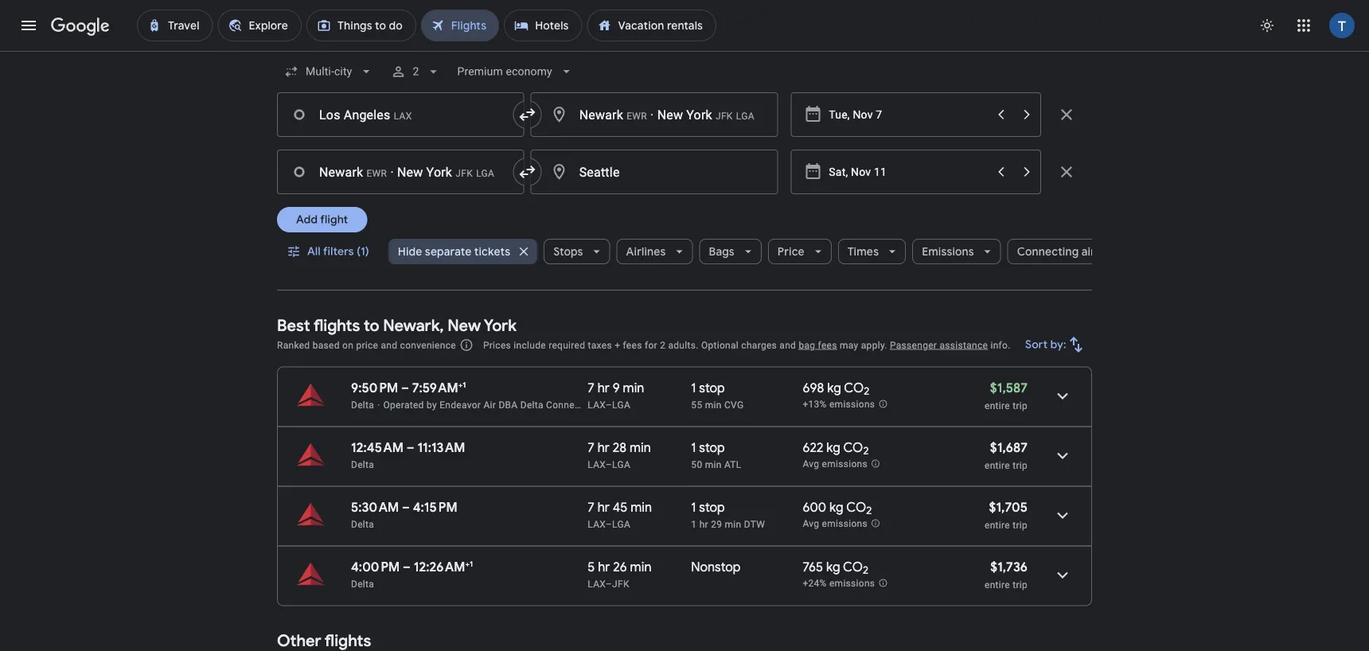 Task type: describe. For each thing, give the bounding box(es) containing it.
emissions
[[922, 244, 974, 259]]

learn more about ranking image
[[459, 338, 474, 352]]

separate
[[425, 244, 472, 259]]

trip for $1,587
[[1013, 400, 1028, 411]]

total duration 7 hr 9 min. element
[[588, 380, 691, 398]]

charges
[[741, 340, 777, 351]]

entire for $1,587
[[985, 400, 1010, 411]]

+ for 7
[[458, 380, 463, 390]]

1 and from the left
[[381, 340, 398, 351]]

hr for 7 hr 9 min
[[598, 380, 610, 396]]

1 inside 9:50 pm – 7:59 am + 1
[[463, 380, 466, 390]]

lax for 7 hr 28 min
[[588, 459, 606, 470]]

4:00 pm – 12:26 am + 1
[[351, 559, 473, 575]]

2 fees from the left
[[818, 340, 837, 351]]

nonstop flight. element
[[691, 559, 741, 578]]

entire for $1,705
[[985, 519, 1010, 531]]

$1,587
[[990, 380, 1028, 396]]

stop for 7 hr 28 min
[[699, 439, 725, 456]]

bags button
[[699, 232, 762, 271]]

698
[[803, 380, 824, 396]]

1 vertical spatial newark
[[319, 164, 363, 180]]

2 button
[[384, 53, 448, 91]]

7 hr 9 min lax – lga
[[588, 380, 644, 410]]

layover (1 of 1) is a 55 min layover at cincinnati/northern kentucky international airport in cincinnati. element
[[691, 398, 795, 411]]

600 kg co 2
[[803, 499, 872, 518]]

1 inside 1 stop 50 min atl
[[691, 439, 696, 456]]

$1,705 entire trip
[[985, 499, 1028, 531]]

all filters (1) button
[[277, 232, 382, 271]]

remove flight from newark or new york or new york to seattle on sat, nov 11 image
[[1057, 162, 1076, 182]]

airports
[[1082, 244, 1124, 259]]

co for 698
[[844, 380, 864, 396]]

1587 US dollars text field
[[990, 380, 1028, 396]]

stops button
[[544, 232, 610, 271]]

dtw
[[744, 519, 765, 530]]

1705 US dollars text field
[[989, 499, 1028, 515]]

filters
[[323, 244, 354, 259]]

none search field containing newark
[[277, 53, 1151, 291]]

0 vertical spatial ·
[[650, 107, 654, 122]]

29
[[711, 519, 722, 530]]

cvg
[[724, 399, 744, 410]]

min for 50
[[705, 459, 722, 470]]

emissions for 600
[[822, 518, 868, 530]]

nonstop
[[691, 559, 741, 575]]

passenger
[[890, 340, 937, 351]]

– inside 7 hr 45 min lax – lga
[[606, 519, 612, 530]]

9
[[613, 380, 620, 396]]

lax for 7 hr 9 min
[[588, 399, 606, 410]]

0 vertical spatial +
[[615, 340, 620, 351]]

optional
[[701, 340, 739, 351]]

delta inside 12:45 am – 11:13 am delta
[[351, 459, 374, 470]]

avg for 600
[[803, 518, 819, 530]]

ranked
[[277, 340, 310, 351]]

add flight button
[[277, 207, 367, 232]]

airlines button
[[617, 232, 693, 271]]

28
[[613, 439, 627, 456]]

based
[[313, 340, 340, 351]]

delta inside 5:30 am – 4:15 pm delta
[[351, 519, 374, 530]]

avg emissions for 622
[[803, 459, 868, 470]]

remove flight from los angeles to newark or new york or new york on tue, nov 7 image
[[1057, 105, 1076, 124]]

hide
[[398, 244, 422, 259]]

tickets
[[474, 244, 510, 259]]

dba
[[499, 399, 518, 410]]

7 hr 28 min lax – lga
[[588, 439, 651, 470]]

min for 28
[[630, 439, 651, 456]]

jfk
[[612, 578, 629, 590]]

york inside main content
[[484, 315, 517, 336]]

connection
[[546, 399, 597, 410]]

1 down 50
[[691, 499, 696, 515]]

hr for 7 hr 28 min
[[598, 439, 610, 456]]

flight details. leaves los angeles international airport at 9:50 pm on tuesday, november 7 and arrives at laguardia airport at 7:59 am on wednesday, november 8. image
[[1044, 377, 1082, 415]]

required
[[549, 340, 585, 351]]

4:15 pm
[[413, 499, 457, 515]]

kg for 698
[[827, 380, 841, 396]]

1 vertical spatial york
[[426, 164, 452, 180]]

flight details. leaves los angeles international airport at 5:30 am on tuesday, november 7 and arrives at laguardia airport at 4:15 pm on tuesday, november 7. image
[[1044, 496, 1082, 535]]

0 horizontal spatial · new york
[[387, 164, 452, 180]]

0 vertical spatial newark
[[579, 107, 623, 122]]

– right the departure time: 4:00 pm. text field on the left of page
[[403, 559, 411, 575]]

flight details. leaves los angeles international airport at 4:00 pm on tuesday, november 7 and arrives at john f. kennedy international airport at 12:26 am on wednesday, november 8. image
[[1044, 556, 1082, 594]]

2 for 5 hr 26 min
[[863, 564, 869, 577]]

1 stop 50 min atl
[[691, 439, 742, 470]]

9:50 pm
[[351, 380, 398, 396]]

2 and from the left
[[780, 340, 796, 351]]

1736 US dollars text field
[[990, 559, 1028, 575]]

0 vertical spatial york
[[686, 107, 712, 122]]

$1,736
[[990, 559, 1028, 575]]

min for 9
[[623, 380, 644, 396]]

12:45 am – 11:13 am delta
[[351, 439, 465, 470]]

stop for 7 hr 45 min
[[699, 499, 725, 515]]

prices include required taxes + fees for 2 adults. optional charges and bag fees may apply. passenger assistance
[[483, 340, 988, 351]]

0 horizontal spatial new
[[397, 164, 423, 180]]

co for 765
[[843, 559, 863, 575]]

airlines
[[626, 244, 666, 259]]

by:
[[1051, 338, 1067, 352]]

45
[[613, 499, 628, 515]]

passenger assistance button
[[890, 340, 988, 351]]

price
[[356, 340, 378, 351]]

by
[[427, 399, 437, 410]]

Arrival time: 7:59 AM on  Wednesday, November 8. text field
[[412, 380, 466, 396]]

bag
[[799, 340, 815, 351]]

26
[[613, 559, 627, 575]]

5:30 am – 4:15 pm delta
[[351, 499, 457, 530]]

bags
[[709, 244, 735, 259]]

+13% emissions
[[803, 399, 875, 410]]

+13%
[[803, 399, 827, 410]]

new inside the best flights to newark, new york main content
[[448, 315, 481, 336]]

7 hr 45 min lax – lga
[[588, 499, 652, 530]]

+ for 5
[[465, 559, 470, 569]]

hide separate tickets
[[398, 244, 510, 259]]

lga for 45
[[612, 519, 631, 530]]

Departure time: 5:30 AM. text field
[[351, 499, 399, 515]]

2 for 7 hr 9 min
[[864, 385, 870, 398]]

1 inside 4:00 pm – 12:26 am + 1
[[470, 559, 473, 569]]

total duration 5 hr 26 min. element
[[588, 559, 691, 578]]

698 kg co 2
[[803, 380, 870, 398]]

7 for 7 hr 45 min
[[588, 499, 595, 515]]

1 stop flight. element for 7 hr 9 min
[[691, 380, 725, 398]]

Departure text field
[[829, 93, 987, 136]]

best flights to newark, new york
[[277, 315, 517, 336]]

min for 26
[[630, 559, 652, 575]]

flight details. leaves los angeles international airport at 12:45 am on tuesday, november 7 and arrives at laguardia airport at 11:13 am on tuesday, november 7. image
[[1044, 437, 1082, 475]]

$1,736 entire trip
[[985, 559, 1028, 590]]

avg emissions for 600
[[803, 518, 868, 530]]

flight
[[320, 213, 348, 227]]

Departure text field
[[829, 150, 987, 193]]

sort
[[1026, 338, 1048, 352]]

best flights to newark, new york main content
[[277, 303, 1092, 651]]

(1)
[[357, 244, 369, 259]]

Arrival time: 11:13 AM. text field
[[418, 439, 465, 456]]

newark,
[[383, 315, 444, 336]]

leaves los angeles international airport at 12:45 am on tuesday, november 7 and arrives at laguardia airport at 11:13 am on tuesday, november 7. element
[[351, 439, 465, 456]]

leaves los angeles international airport at 5:30 am on tuesday, november 7 and arrives at laguardia airport at 4:15 pm on tuesday, november 7. element
[[351, 499, 457, 515]]

flights
[[314, 315, 360, 336]]

12:45 am
[[351, 439, 404, 456]]

lax for 5 hr 26 min
[[588, 578, 606, 590]]

11:13 am
[[418, 439, 465, 456]]

+24% emissions
[[803, 578, 875, 589]]

main menu image
[[19, 16, 38, 35]]

kg for 622
[[827, 439, 841, 456]]

connecting
[[1017, 244, 1079, 259]]

price button
[[768, 232, 832, 271]]

765
[[803, 559, 823, 575]]

Arrival time: 12:26 AM on  Wednesday, November 8. text field
[[414, 559, 473, 575]]



Task type: locate. For each thing, give the bounding box(es) containing it.
1 vertical spatial 7
[[588, 439, 595, 456]]

2 lax from the top
[[588, 459, 606, 470]]

0 vertical spatial · new york
[[647, 107, 712, 122]]

min inside 5 hr 26 min lax – jfk
[[630, 559, 652, 575]]

0 horizontal spatial newark
[[319, 164, 363, 180]]

9:50 pm – 7:59 am + 1
[[351, 380, 466, 396]]

1 stop from the top
[[699, 380, 725, 396]]

1 stop flight. element for 7 hr 45 min
[[691, 499, 725, 518]]

1 horizontal spatial new
[[448, 315, 481, 336]]

2 1 stop flight. element from the top
[[691, 439, 725, 458]]

2 lga from the top
[[612, 459, 631, 470]]

7 inside 7 hr 9 min lax – lga
[[588, 380, 595, 396]]

$1,705
[[989, 499, 1028, 515]]

2 inside 698 kg co 2
[[864, 385, 870, 398]]

2 7 from the top
[[588, 439, 595, 456]]

assistance
[[940, 340, 988, 351]]

0 vertical spatial stop
[[699, 380, 725, 396]]

50
[[691, 459, 703, 470]]

lax for 7 hr 45 min
[[588, 519, 606, 530]]

+24%
[[803, 578, 827, 589]]

hr inside 7 hr 9 min lax – lga
[[598, 380, 610, 396]]

leaves los angeles international airport at 4:00 pm on tuesday, november 7 and arrives at john f. kennedy international airport at 12:26 am on wednesday, november 8. element
[[351, 559, 473, 575]]

0 horizontal spatial fees
[[623, 340, 642, 351]]

entire down '$1,705' text field at right bottom
[[985, 519, 1010, 531]]

lga
[[612, 399, 631, 410], [612, 459, 631, 470], [612, 519, 631, 530]]

– up operated
[[401, 380, 409, 396]]

1 stop flight. element up '55'
[[691, 380, 725, 398]]

– left 4:15 pm
[[402, 499, 410, 515]]

1 inside 1 stop 55 min cvg
[[691, 380, 696, 396]]

1 vertical spatial · new york
[[387, 164, 452, 180]]

1 lax from the top
[[588, 399, 606, 410]]

2 vertical spatial +
[[465, 559, 470, 569]]

entire inside $1,736 entire trip
[[985, 579, 1010, 590]]

on
[[342, 340, 354, 351]]

kg right 622
[[827, 439, 841, 456]]

·
[[650, 107, 654, 122], [390, 164, 394, 180]]

3 lax from the top
[[588, 519, 606, 530]]

kg for 765
[[826, 559, 840, 575]]

min right 29 on the right bottom of the page
[[725, 519, 742, 530]]

+
[[615, 340, 620, 351], [458, 380, 463, 390], [465, 559, 470, 569]]

lax down total duration 7 hr 28 min. element
[[588, 459, 606, 470]]

hr inside 5 hr 26 min lax – jfk
[[598, 559, 610, 575]]

2 vertical spatial new
[[448, 315, 481, 336]]

min inside 1 stop 55 min cvg
[[705, 399, 722, 410]]

1 horizontal spatial fees
[[818, 340, 837, 351]]

1 stop flight. element for 7 hr 28 min
[[691, 439, 725, 458]]

– left the 11:13 am
[[407, 439, 414, 456]]

2 vertical spatial lga
[[612, 519, 631, 530]]

and down best flights to newark, new york
[[381, 340, 398, 351]]

kg inside 600 kg co 2
[[830, 499, 844, 515]]

7 inside 7 hr 45 min lax – lga
[[588, 499, 595, 515]]

new
[[657, 107, 683, 122], [397, 164, 423, 180], [448, 315, 481, 336]]

emissions for 622
[[822, 459, 868, 470]]

hr left the 9
[[598, 380, 610, 396]]

delta down 5:30 am text box
[[351, 519, 374, 530]]

1 vertical spatial new
[[397, 164, 423, 180]]

kg right the 600
[[830, 499, 844, 515]]

co for 622
[[843, 439, 863, 456]]

min inside 7 hr 45 min lax – lga
[[631, 499, 652, 515]]

swap origin and destination. image
[[518, 105, 537, 124]]

bag fees button
[[799, 340, 837, 351]]

entire down "$1,687" text box
[[985, 460, 1010, 471]]

2 avg emissions from the top
[[803, 518, 868, 530]]

– inside 7 hr 9 min lax – lga
[[606, 399, 612, 410]]

co inside 698 kg co 2
[[844, 380, 864, 396]]

swap origin and destination. image
[[518, 162, 537, 182]]

hr inside 7 hr 45 min lax – lga
[[598, 499, 610, 515]]

avg emissions down 622 kg co 2
[[803, 459, 868, 470]]

stop inside 1 stop 55 min cvg
[[699, 380, 725, 396]]

2 horizontal spatial +
[[615, 340, 620, 351]]

0 vertical spatial lga
[[612, 399, 631, 410]]

entire for $1,736
[[985, 579, 1010, 590]]

lax inside 5 hr 26 min lax – jfk
[[588, 578, 606, 590]]

– inside 12:45 am – 11:13 am delta
[[407, 439, 414, 456]]

min for 55
[[705, 399, 722, 410]]

55
[[691, 399, 703, 410]]

all filters (1)
[[307, 244, 369, 259]]

1687 US dollars text field
[[990, 439, 1028, 456]]

stop up 50
[[699, 439, 725, 456]]

lga inside 7 hr 28 min lax – lga
[[612, 459, 631, 470]]

0 vertical spatial new
[[657, 107, 683, 122]]

1 up endeavor
[[463, 380, 466, 390]]

stop for 7 hr 9 min
[[699, 380, 725, 396]]

kg inside 622 kg co 2
[[827, 439, 841, 456]]

sort by:
[[1026, 338, 1067, 352]]

hr for 5 hr 26 min
[[598, 559, 610, 575]]

lga down the 45
[[612, 519, 631, 530]]

None field
[[277, 57, 381, 86], [451, 57, 581, 86], [277, 57, 381, 86], [451, 57, 581, 86]]

trip inside $1,705 entire trip
[[1013, 519, 1028, 531]]

1 horizontal spatial · new york
[[647, 107, 712, 122]]

hr right 5
[[598, 559, 610, 575]]

emissions for 698
[[829, 399, 875, 410]]

3 7 from the top
[[588, 499, 595, 515]]

co right the 600
[[846, 499, 866, 515]]

trip down $1,736 text field
[[1013, 579, 1028, 590]]

$1,687 entire trip
[[985, 439, 1028, 471]]

– down the total duration 5 hr 26 min. element
[[606, 578, 612, 590]]

delta down 4:00 pm
[[351, 578, 374, 590]]

co inside 600 kg co 2
[[846, 499, 866, 515]]

1 1 stop flight. element from the top
[[691, 380, 725, 398]]

3 1 stop flight. element from the top
[[691, 499, 725, 518]]

12:26 am
[[414, 559, 465, 575]]

min for 45
[[631, 499, 652, 515]]

lga inside 7 hr 45 min lax – lga
[[612, 519, 631, 530]]

fees right bag on the bottom right of page
[[818, 340, 837, 351]]

co up +13% emissions
[[844, 380, 864, 396]]

hr left the 45
[[598, 499, 610, 515]]

trip inside $1,736 entire trip
[[1013, 579, 1028, 590]]

entire inside $1,687 entire trip
[[985, 460, 1010, 471]]

1 stop flight. element up 29 on the right bottom of the page
[[691, 499, 725, 518]]

1 right 12:26 am at the bottom left of page
[[470, 559, 473, 569]]

0 horizontal spatial ·
[[390, 164, 394, 180]]

times button
[[838, 232, 906, 271]]

hr inside 7 hr 28 min lax – lga
[[598, 439, 610, 456]]

3 stop from the top
[[699, 499, 725, 515]]

1 horizontal spatial and
[[780, 340, 796, 351]]

min inside 7 hr 9 min lax – lga
[[623, 380, 644, 396]]

all
[[307, 244, 321, 259]]

delta down 12:45 am
[[351, 459, 374, 470]]

2 stop from the top
[[699, 439, 725, 456]]

delta right dba
[[520, 399, 544, 410]]

min inside 7 hr 28 min lax – lga
[[630, 439, 651, 456]]

kg for 600
[[830, 499, 844, 515]]

co inside 622 kg co 2
[[843, 439, 863, 456]]

min right the 9
[[623, 380, 644, 396]]

connecting airports
[[1017, 244, 1124, 259]]

4 entire from the top
[[985, 579, 1010, 590]]

air
[[484, 399, 496, 410]]

entire down $1,587
[[985, 400, 1010, 411]]

2 trip from the top
[[1013, 460, 1028, 471]]

1 7 from the top
[[588, 380, 595, 396]]

0 vertical spatial 1 stop flight. element
[[691, 380, 725, 398]]

– down total duration 7 hr 45 min. element
[[606, 519, 612, 530]]

avg down the 600
[[803, 518, 819, 530]]

lga for 9
[[612, 399, 631, 410]]

– inside 5 hr 26 min lax – jfk
[[606, 578, 612, 590]]

min right 28 on the bottom of page
[[630, 439, 651, 456]]

min right 50
[[705, 459, 722, 470]]

best
[[277, 315, 310, 336]]

7 for 7 hr 28 min
[[588, 439, 595, 456]]

7 for 7 hr 9 min
[[588, 380, 595, 396]]

Departure time: 12:45 AM. text field
[[351, 439, 404, 456]]

trip down $1,587 text box
[[1013, 400, 1028, 411]]

kg
[[827, 380, 841, 396], [827, 439, 841, 456], [830, 499, 844, 515], [826, 559, 840, 575]]

2 vertical spatial york
[[484, 315, 517, 336]]

1 horizontal spatial ·
[[650, 107, 654, 122]]

entire
[[985, 400, 1010, 411], [985, 460, 1010, 471], [985, 519, 1010, 531], [985, 579, 1010, 590]]

kg inside 698 kg co 2
[[827, 380, 841, 396]]

0 vertical spatial avg emissions
[[803, 459, 868, 470]]

7 left 28 on the bottom of page
[[588, 439, 595, 456]]

trip for $1,736
[[1013, 579, 1028, 590]]

1 vertical spatial 1 stop flight. element
[[691, 439, 725, 458]]

avg down 622
[[803, 459, 819, 470]]

0 vertical spatial 7
[[588, 380, 595, 396]]

newark right swap origin and destination. icon
[[579, 107, 623, 122]]

2 inside 600 kg co 2
[[866, 504, 872, 518]]

kg inside 765 kg co 2
[[826, 559, 840, 575]]

and
[[381, 340, 398, 351], [780, 340, 796, 351]]

lga for 28
[[612, 459, 631, 470]]

lax up 5
[[588, 519, 606, 530]]

0 horizontal spatial +
[[458, 380, 463, 390]]

times
[[848, 244, 879, 259]]

for
[[645, 340, 658, 351]]

lga inside 7 hr 9 min lax – lga
[[612, 399, 631, 410]]

lga down 28 on the bottom of page
[[612, 459, 631, 470]]

trip down '$1,705' text field at right bottom
[[1013, 519, 1028, 531]]

stop inside 1 stop 1 hr 29 min dtw
[[699, 499, 725, 515]]

1 up '55'
[[691, 380, 696, 396]]

avg emissions down 600 kg co 2
[[803, 518, 868, 530]]

1 vertical spatial avg
[[803, 518, 819, 530]]

stop up '55'
[[699, 380, 725, 396]]

– down total duration 7 hr 28 min. element
[[606, 459, 612, 470]]

layover (1 of 1) is a 50 min layover at hartsfield-jackson atlanta international airport in atlanta. element
[[691, 458, 795, 471]]

co for 600
[[846, 499, 866, 515]]

7 left the 45
[[588, 499, 595, 515]]

2 inside 765 kg co 2
[[863, 564, 869, 577]]

1 stop 55 min cvg
[[691, 380, 744, 410]]

622
[[803, 439, 824, 456]]

lax inside 7 hr 45 min lax – lga
[[588, 519, 606, 530]]

min right 26
[[630, 559, 652, 575]]

trip down "$1,687" text box
[[1013, 460, 1028, 471]]

operated
[[383, 399, 424, 410]]

add flight
[[296, 213, 348, 227]]

· new york
[[647, 107, 712, 122], [387, 164, 452, 180]]

1
[[463, 380, 466, 390], [691, 380, 696, 396], [691, 439, 696, 456], [691, 499, 696, 515], [691, 519, 697, 530], [470, 559, 473, 569]]

hr inside 1 stop 1 hr 29 min dtw
[[700, 519, 708, 530]]

min
[[623, 380, 644, 396], [705, 399, 722, 410], [630, 439, 651, 456], [705, 459, 722, 470], [631, 499, 652, 515], [725, 519, 742, 530], [630, 559, 652, 575]]

None text field
[[277, 150, 524, 194]]

entire for $1,687
[[985, 460, 1010, 471]]

2 horizontal spatial new
[[657, 107, 683, 122]]

1 stop 1 hr 29 min dtw
[[691, 499, 765, 530]]

avg for 622
[[803, 459, 819, 470]]

0 vertical spatial avg
[[803, 459, 819, 470]]

2 entire from the top
[[985, 460, 1010, 471]]

+ inside 4:00 pm – 12:26 am + 1
[[465, 559, 470, 569]]

765 kg co 2
[[803, 559, 869, 577]]

min right the 45
[[631, 499, 652, 515]]

1 stop flight. element up 50
[[691, 439, 725, 458]]

change appearance image
[[1248, 6, 1287, 45]]

emissions down 698 kg co 2 at the right bottom
[[829, 399, 875, 410]]

emissions button
[[912, 232, 1001, 271]]

ranked based on price and convenience
[[277, 340, 456, 351]]

1 horizontal spatial +
[[465, 559, 470, 569]]

co right 622
[[843, 439, 863, 456]]

co
[[844, 380, 864, 396], [843, 439, 863, 456], [846, 499, 866, 515], [843, 559, 863, 575]]

hide separate tickets button
[[388, 232, 538, 271]]

7 inside 7 hr 28 min lax – lga
[[588, 439, 595, 456]]

entire inside $1,587 entire trip
[[985, 400, 1010, 411]]

add
[[296, 213, 318, 227]]

leaves los angeles international airport at 9:50 pm on tuesday, november 7 and arrives at laguardia airport at 7:59 am on wednesday, november 8. element
[[351, 380, 466, 396]]

emissions for 765
[[829, 578, 875, 589]]

4:00 pm
[[351, 559, 400, 575]]

1 fees from the left
[[623, 340, 642, 351]]

avg
[[803, 459, 819, 470], [803, 518, 819, 530]]

kg up +24% emissions
[[826, 559, 840, 575]]

1 horizontal spatial york
[[484, 315, 517, 336]]

fees left for
[[623, 340, 642, 351]]

convenience
[[400, 340, 456, 351]]

may
[[840, 340, 859, 351]]

Departure time: 4:00 PM. text field
[[351, 559, 400, 575]]

2 avg from the top
[[803, 518, 819, 530]]

$1,587 entire trip
[[985, 380, 1028, 411]]

total duration 7 hr 45 min. element
[[588, 499, 691, 518]]

apply.
[[861, 340, 887, 351]]

2 for 7 hr 28 min
[[863, 444, 869, 458]]

price
[[778, 244, 805, 259]]

atl
[[724, 459, 742, 470]]

– inside 5:30 am – 4:15 pm delta
[[402, 499, 410, 515]]

and left bag on the bottom right of page
[[780, 340, 796, 351]]

kg up +13% emissions
[[827, 380, 841, 396]]

co up +24% emissions
[[843, 559, 863, 575]]

3 entire from the top
[[985, 519, 1010, 531]]

entire inside $1,705 entire trip
[[985, 519, 1010, 531]]

lax
[[588, 399, 606, 410], [588, 459, 606, 470], [588, 519, 606, 530], [588, 578, 606, 590]]

emissions down 622 kg co 2
[[822, 459, 868, 470]]

0 horizontal spatial york
[[426, 164, 452, 180]]

2 inside popup button
[[413, 65, 419, 78]]

1 trip from the top
[[1013, 400, 1028, 411]]

to
[[364, 315, 379, 336]]

trip for $1,705
[[1013, 519, 1028, 531]]

sort by: button
[[1019, 326, 1092, 364]]

Departure time: 9:50 PM. text field
[[351, 380, 398, 396]]

newark
[[579, 107, 623, 122], [319, 164, 363, 180]]

1 vertical spatial ·
[[390, 164, 394, 180]]

total duration 7 hr 28 min. element
[[588, 439, 691, 458]]

4 lax from the top
[[588, 578, 606, 590]]

– down total duration 7 hr 9 min. element
[[606, 399, 612, 410]]

3 lga from the top
[[612, 519, 631, 530]]

None text field
[[277, 92, 524, 137], [531, 92, 778, 137], [531, 150, 778, 194], [277, 92, 524, 137], [531, 92, 778, 137], [531, 150, 778, 194]]

1 stop flight. element
[[691, 380, 725, 398], [691, 439, 725, 458], [691, 499, 725, 518]]

stops
[[553, 244, 583, 259]]

newark up flight
[[319, 164, 363, 180]]

2 vertical spatial 7
[[588, 499, 595, 515]]

hr left 29 on the right bottom of the page
[[700, 519, 708, 530]]

lax inside 7 hr 9 min lax – lga
[[588, 399, 606, 410]]

endeavor
[[440, 399, 481, 410]]

Arrival time: 4:15 PM. text field
[[413, 499, 457, 515]]

emissions down 765 kg co 2
[[829, 578, 875, 589]]

1 left 29 on the right bottom of the page
[[691, 519, 697, 530]]

trip
[[1013, 400, 1028, 411], [1013, 460, 1028, 471], [1013, 519, 1028, 531], [1013, 579, 1028, 590]]

adults.
[[668, 340, 699, 351]]

1 vertical spatial +
[[458, 380, 463, 390]]

1 vertical spatial avg emissions
[[803, 518, 868, 530]]

2 vertical spatial stop
[[699, 499, 725, 515]]

0 horizontal spatial and
[[381, 340, 398, 351]]

7 left the 9
[[588, 380, 595, 396]]

stop inside 1 stop 50 min atl
[[699, 439, 725, 456]]

connecting airports button
[[1008, 232, 1151, 271]]

emissions
[[829, 399, 875, 410], [822, 459, 868, 470], [822, 518, 868, 530], [829, 578, 875, 589]]

1 avg emissions from the top
[[803, 459, 868, 470]]

+ inside 9:50 pm – 7:59 am + 1
[[458, 380, 463, 390]]

min right '55'
[[705, 399, 722, 410]]

600
[[803, 499, 827, 515]]

1 entire from the top
[[985, 400, 1010, 411]]

lax down 5
[[588, 578, 606, 590]]

2 inside 622 kg co 2
[[863, 444, 869, 458]]

2 for 7 hr 45 min
[[866, 504, 872, 518]]

co inside 765 kg co 2
[[843, 559, 863, 575]]

1 horizontal spatial newark
[[579, 107, 623, 122]]

min inside 1 stop 50 min atl
[[705, 459, 722, 470]]

2 horizontal spatial york
[[686, 107, 712, 122]]

4 trip from the top
[[1013, 579, 1028, 590]]

1 up 50
[[691, 439, 696, 456]]

min inside 1 stop 1 hr 29 min dtw
[[725, 519, 742, 530]]

lax inside 7 hr 28 min lax – lga
[[588, 459, 606, 470]]

delta down 9:50 pm on the bottom left
[[351, 399, 374, 410]]

hr left 28 on the bottom of page
[[598, 439, 610, 456]]

1 vertical spatial lga
[[612, 459, 631, 470]]

emissions down 600 kg co 2
[[822, 518, 868, 530]]

include
[[514, 340, 546, 351]]

– inside 7 hr 28 min lax – lga
[[606, 459, 612, 470]]

stop up 29 on the right bottom of the page
[[699, 499, 725, 515]]

trip inside $1,687 entire trip
[[1013, 460, 1028, 471]]

lax down total duration 7 hr 9 min. element
[[588, 399, 606, 410]]

trip for $1,687
[[1013, 460, 1028, 471]]

trip inside $1,587 entire trip
[[1013, 400, 1028, 411]]

hr for 7 hr 45 min
[[598, 499, 610, 515]]

$1,687
[[990, 439, 1028, 456]]

layover (1 of 1) is a 1 hr 29 min layover at detroit metropolitan wayne county airport in detroit. element
[[691, 518, 795, 531]]

1 avg from the top
[[803, 459, 819, 470]]

lga down the 9
[[612, 399, 631, 410]]

prices
[[483, 340, 511, 351]]

3 trip from the top
[[1013, 519, 1028, 531]]

1 lga from the top
[[612, 399, 631, 410]]

5:30 am
[[351, 499, 399, 515]]

operated by endeavor air dba delta connection
[[383, 399, 597, 410]]

None search field
[[277, 53, 1151, 291]]

entire down $1,736 text field
[[985, 579, 1010, 590]]

1 vertical spatial stop
[[699, 439, 725, 456]]

2 vertical spatial 1 stop flight. element
[[691, 499, 725, 518]]



Task type: vqa. For each thing, say whether or not it's contained in the screenshot.
hr inside the 5 hr 26 min LAX – JFK
yes



